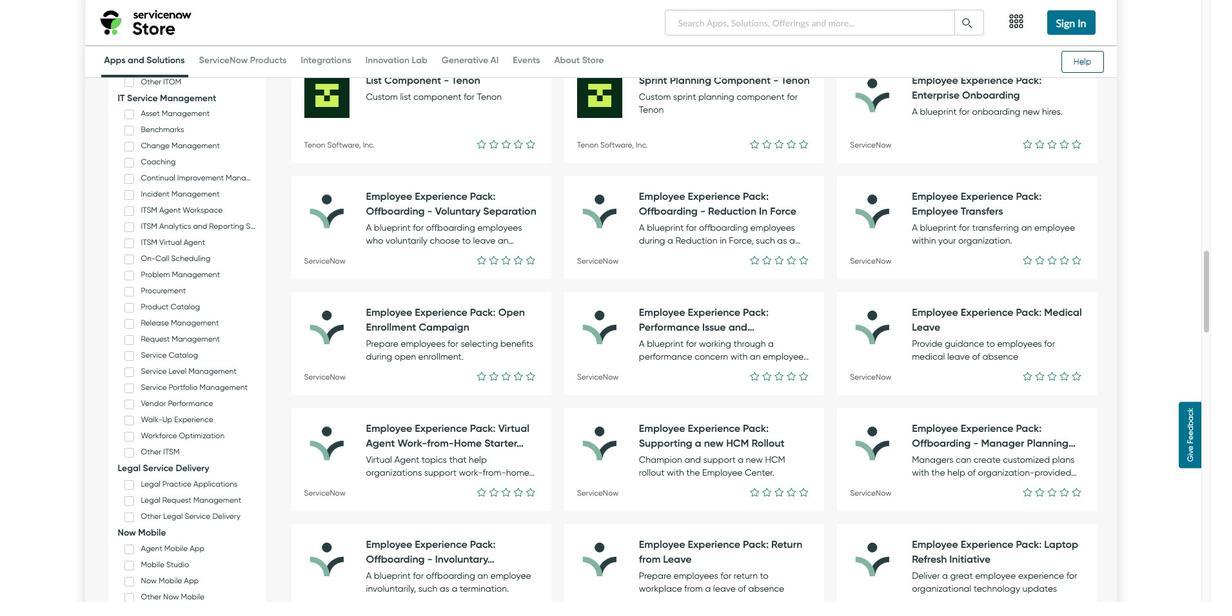 Task type: vqa. For each thing, say whether or not it's contained in the screenshot.
rightmost "ALL"
no



Task type: locate. For each thing, give the bounding box(es) containing it.
solutions inside tab list
[[147, 54, 185, 66]]

virtual agent topics that help organizations support work-from-home (wfh) for their employees element
[[366, 454, 538, 480]]

2 campaign from the left
[[419, 320, 469, 333]]

1 horizontal spatial issue
[[773, 306, 796, 319]]

in inside sign in button
[[1078, 17, 1086, 29]]

during down the employee experience pack: offboarding - reduction in force
[[639, 235, 665, 246]]

experience for employee experience pack: enterprise onboarding a blueprint for onboarding new hires.
[[961, 74, 1013, 86]]

inc. inside button
[[909, 24, 921, 34]]

1 horizontal spatial mapping
[[221, 12, 252, 22]]

reduction for employee experience pack: offboarding - reduction in force
[[577, 204, 625, 217]]

voluntary for employee experience pack: offboarding - voluntary separation a blueprint for offboarding employees who voluntarily choose to leave an…
[[435, 204, 481, 217]]

tenon software, inc. for sprint planning component - tenon
[[577, 140, 648, 150]]

rollout inside employee experience pack: supporting a new hcm rollout champion and support a new hcm rollout with the employee center.
[[752, 436, 785, 449]]

campaign for employee experience pack: open enrollment campaign
[[304, 320, 355, 333]]

employee experience pack: performance issue and… a blueprint for working through a performance concern with an employee…
[[639, 306, 809, 362]]

experience for employee experience pack: employee transfers a blueprint for transferring an employee within your organization.
[[961, 190, 1013, 202]]

0 horizontal spatial home
[[331, 436, 359, 449]]

applications
[[193, 479, 238, 489]]

1 vertical spatial of
[[968, 467, 976, 478]]

catalog up level
[[169, 350, 198, 360]]

during
[[639, 235, 665, 246], [366, 351, 392, 362]]

enrollment for employee experience pack: open enrollment campaign prepare employees for selecting benefits during open enrollment.
[[366, 320, 416, 333]]

1 custom from the left
[[366, 91, 398, 102]]

provide guidance to employees for medical leave of absence element
[[912, 338, 1084, 363]]

a blueprint for offboarding employees during a reduction in force, such as a layoff. element
[[639, 222, 811, 247]]

refresh up deliver
[[912, 553, 947, 565]]

sign in
[[1056, 17, 1086, 29]]

offboarding up "in"
[[699, 222, 748, 233]]

support down "topics"
[[424, 467, 457, 478]]

improvement up the workspace
[[177, 173, 224, 183]]

departing
[[965, 436, 1013, 449]]

offboarding inside the employee experience pack: offboarding - voluntary separation a blueprint for offboarding employees who voluntarily choose to leave an…
[[366, 204, 425, 217]]

a up the performance
[[639, 338, 645, 349]]

open inside the 'employee experience pack: open enrollment campaign prepare employees for selecting benefits during open enrollment.'
[[498, 306, 525, 319]]

medical inside employee experience pack: medical leave provide guidance to employees for medical leave of absence
[[1044, 306, 1082, 319]]

management
[[162, 28, 211, 38], [160, 92, 216, 104], [162, 109, 210, 118], [172, 141, 220, 151], [226, 173, 274, 183], [171, 189, 220, 199], [172, 270, 220, 280], [171, 318, 219, 328], [172, 334, 220, 344], [188, 367, 236, 376], [200, 383, 248, 392], [193, 496, 241, 505]]

pack: for employee experience pack: medical leave
[[954, 306, 980, 319]]

experience inside employee experience pack: offboarding - voluntary separation
[[353, 190, 406, 202]]

managers can create customized plans with the help of organization-provided templates for a departing team member. element
[[912, 454, 1084, 480]]

2 rollout from the left
[[752, 436, 785, 449]]

as
[[777, 235, 787, 246], [440, 583, 449, 594]]

- inside employee experience pack: offboarding - manager planning… managers can create customized plans with the help of organization-provided…
[[973, 436, 979, 449]]

guidance
[[945, 338, 984, 349]]

offboarding for employee experience pack: offboarding - involuntary separation
[[436, 538, 495, 551]]

0 vertical spatial enrollment
[[466, 306, 516, 319]]

issue for employee experience pack: performance issue and… a blueprint for working through a performance concern with an employee…
[[702, 320, 726, 333]]

leave
[[1023, 306, 1051, 319], [912, 320, 940, 333], [767, 538, 796, 551], [663, 553, 692, 565]]

employees inside the employee experience pack: offboarding - voluntary separation a blueprint for offboarding employees who voluntarily choose to leave an…
[[477, 222, 522, 233]]

planning right about store link
[[608, 74, 649, 86]]

pack: for employee experience pack: enterprise onboarding a blueprint for onboarding new hires.
[[1016, 74, 1042, 86]]

1 horizontal spatial enterprise
[[982, 74, 1030, 86]]

1 horizontal spatial work-
[[502, 422, 531, 435]]

separation up involuntarily,
[[360, 553, 413, 565]]

virtual up that
[[436, 422, 468, 435]]

pack: for employee experience pack: offboarding - reduction in force
[[681, 190, 707, 202]]

2 open from the left
[[498, 306, 525, 319]]

1 vertical spatial request
[[162, 496, 191, 505]]

of inside employee experience pack: offboarding - manager planning… managers can create customized plans with the help of organization-provided…
[[968, 467, 976, 478]]

1 horizontal spatial organizations
[[717, 0, 773, 1]]

rollout for employee experience pack: supporting a new hcm rollout
[[602, 436, 635, 449]]

experience inside the employee experience pack: virtual agent work- from-home starter pack
[[353, 422, 406, 435]]

blueprint up voluntarily
[[374, 222, 411, 233]]

list down innovation
[[366, 74, 382, 86]]

service down the release in the left of the page
[[141, 350, 167, 360]]

for inside employee experience pack: offboarding - reduction in force a blueprint for offboarding employees during a reduction in force, such as a…
[[686, 222, 697, 233]]

employee for employee experience pack: performance issue and improvement plan
[[577, 306, 623, 319]]

experience for employee experience pack: medical leave
[[899, 306, 952, 319]]

employee experience pack: return from leave
[[577, 538, 796, 551]]

1 return from the left
[[709, 538, 741, 551]]

1 vertical spatial supporting
[[639, 436, 692, 449]]

1 vertical spatial mapping
[[169, 60, 200, 70]]

enterprise for employee experience pack: enterprise onboarding
[[982, 74, 1030, 86]]

enterprise inside employee experience pack: enterprise onboarding a blueprint for onboarding new hires.
[[912, 88, 960, 101]]

provide
[[912, 338, 943, 349]]

enterprise
[[982, 74, 1030, 86], [912, 88, 960, 101]]

home left starter
[[331, 436, 359, 449]]

0 vertical spatial supporting
[[709, 422, 763, 435]]

0 vertical spatial now
[[118, 527, 136, 539]]

offboarding for employee experience pack: offboarding - manager planning… managers can create customized plans with the help of organization-provided…
[[912, 436, 971, 449]]

1 horizontal spatial the
[[931, 467, 945, 478]]

pack: inside employee experience pack: laptop refresh initiative
[[954, 538, 980, 551]]

2 component from the left
[[384, 74, 441, 86]]

custom
[[366, 91, 398, 102], [639, 91, 671, 102]]

operational
[[141, 44, 184, 54]]

software, for list component - tenon
[[327, 140, 361, 150]]

1 horizontal spatial component
[[737, 91, 785, 102]]

home for starter…
[[454, 436, 482, 449]]

rollout
[[602, 436, 635, 449], [752, 436, 785, 449]]

for inside employee experience pack: employee transfers a blueprint for transferring an employee within your organization.
[[959, 222, 970, 233]]

2 vertical spatial from
[[684, 583, 703, 594]]

app by company servicenow element for employee experience pack: performance issue and improvement plan
[[577, 372, 619, 382]]

employees up a…
[[750, 222, 795, 233]]

- inside employee experience pack: offboarding - manager planning for a departing team member
[[1044, 422, 1049, 435]]

employee right transferring
[[1034, 222, 1075, 233]]

1 laptop from the left
[[982, 538, 1016, 551]]

a blueprint to help organizations prepare their employees for a return to workplace. element
[[639, 0, 811, 15]]

pack: inside employee experience pack: enterprise onboarding a blueprint for onboarding new hires.
[[1016, 74, 1042, 86]]

0 horizontal spatial refresh
[[912, 553, 947, 565]]

employee experience pack: offboarding - voluntary separation element
[[366, 189, 538, 218]]

from- inside the employee experience pack: virtual agent work- from-home starter pack
[[304, 436, 331, 449]]

1 horizontal spatial custom
[[639, 91, 671, 102]]

2 initiative from the left
[[949, 553, 991, 565]]

employee inside employee experience pack: offboarding - involuntary separation
[[304, 538, 350, 551]]

1 initiative from the left
[[850, 553, 891, 565]]

2 laptop from the left
[[1044, 538, 1078, 551]]

1 horizontal spatial absence
[[983, 351, 1018, 362]]

employee for employee experience pack: offboarding - manager planning… managers can create customized plans with the help of organization-provided…
[[912, 422, 958, 435]]

2 manager from the left
[[981, 436, 1024, 449]]

pack: for employee experience pack: offboarding - voluntary separation a blueprint for offboarding employees who voluntarily choose to leave an…
[[470, 190, 496, 202]]

during inside employee experience pack: offboarding - reduction in force a blueprint for offboarding employees during a reduction in force, such as a…
[[639, 235, 665, 246]]

0 vertical spatial improvement
[[177, 173, 224, 183]]

of down employee experience pack: return from leave 'element' at the right
[[738, 583, 746, 594]]

a
[[639, 0, 645, 1], [912, 106, 918, 117], [366, 222, 372, 233], [639, 222, 645, 233], [912, 222, 918, 233], [639, 338, 645, 349], [366, 571, 372, 581]]

experience inside employee experience pack: offboarding - involuntary separation
[[353, 538, 406, 551]]

offboarding inside employee experience pack: offboarding - reduction in force a blueprint for offboarding employees during a reduction in force, such as a…
[[639, 204, 698, 217]]

experience inside employee experience pack: offboarding - reduction in force a blueprint for offboarding employees during a reduction in force, such as a…
[[688, 190, 740, 202]]

0 horizontal spatial supporting
[[639, 436, 692, 449]]

pack: for employee experience pack: offboarding - involuntary… a blueprint for offboarding an employee involuntarily, such as a termination.
[[470, 538, 496, 551]]

employee experience pack: open enrollment campaign prepare employees for selecting benefits during open enrollment.
[[366, 306, 533, 362]]

4 component from the left
[[714, 74, 771, 86]]

2 medical from the left
[[1044, 306, 1082, 319]]

experience inside employee experience pack: return from leave prepare employees for return to workplace from a leave of absence
[[688, 538, 740, 551]]

employee experience pack: return from leave element
[[639, 537, 811, 567]]

help button
[[1061, 51, 1104, 73]]

0 horizontal spatial work-
[[398, 436, 427, 449]]

pack: inside employee experience pack: offboarding - voluntary separation
[[408, 190, 434, 202]]

app by company servicenow element
[[850, 140, 892, 150], [304, 256, 346, 266], [577, 256, 619, 266], [850, 256, 892, 266], [304, 372, 346, 382], [577, 372, 619, 382], [850, 372, 892, 382], [304, 488, 346, 498], [577, 488, 619, 498], [850, 488, 892, 498]]

a up who
[[366, 222, 372, 233]]

component down integrations
[[323, 74, 379, 86]]

0 horizontal spatial as
[[440, 583, 449, 594]]

blueprint down the employee experience pack: offboarding - reduction in force
[[647, 222, 684, 233]]

0 vertical spatial leave
[[473, 235, 496, 246]]

mapping
[[221, 12, 252, 22], [169, 60, 200, 70]]

0 vertical spatial as
[[777, 235, 787, 246]]

laptop inside employee experience pack: laptop refresh initiative
[[982, 538, 1016, 551]]

1 horizontal spatial with
[[730, 351, 748, 362]]

2 vertical spatial of
[[738, 583, 746, 594]]

1 horizontal spatial from
[[684, 583, 703, 594]]

offboarding inside the employee experience pack: offboarding - reduction in force
[[709, 190, 768, 202]]

star empty image
[[750, 21, 759, 34], [762, 21, 771, 34], [787, 21, 796, 34], [1023, 21, 1032, 34], [1060, 21, 1069, 34], [1072, 21, 1081, 34], [526, 137, 535, 150], [750, 137, 759, 150], [775, 137, 784, 150], [1035, 137, 1044, 150], [1060, 137, 1069, 150], [526, 253, 535, 266], [762, 253, 771, 266], [787, 253, 796, 266], [1060, 253, 1069, 266], [489, 370, 498, 382], [526, 370, 535, 382], [775, 370, 784, 382], [1048, 370, 1057, 382], [526, 486, 535, 498], [762, 486, 771, 498], [799, 486, 808, 498], [1023, 486, 1032, 498], [1035, 486, 1044, 498]]

employees down the employee experience pack: medical leave element
[[997, 338, 1042, 349]]

open
[[436, 306, 463, 319], [498, 306, 525, 319]]

2 horizontal spatial employee
[[1034, 222, 1075, 233]]

experience inside employee experience pack: offboarding - manager planning for a departing team member
[[899, 422, 952, 435]]

issue inside employee experience pack: performance issue and… a blueprint for working through a performance concern with an employee…
[[702, 320, 726, 333]]

blueprint down employee experience pack: enterprise onboarding
[[920, 106, 957, 117]]

laptop inside employee experience pack: laptop refresh initiative deliver a great employee experience for organizational technology updates
[[1044, 538, 1078, 551]]

for inside 'a blueprint to help organizations prepare their employees for a return to workplace.'
[[707, 3, 717, 14]]

1 horizontal spatial such
[[756, 235, 775, 246]]

service down operational
[[141, 60, 167, 70]]

blueprint inside the employee experience pack: offboarding - voluntary separation a blueprint for offboarding employees who voluntarily choose to leave an…
[[374, 222, 411, 233]]

0 vertical spatial work-
[[502, 422, 531, 435]]

1 horizontal spatial supporting
[[709, 422, 763, 435]]

1 horizontal spatial transfers
[[1031, 190, 1074, 202]]

tab list
[[98, 48, 610, 77]]

as left a…
[[777, 235, 787, 246]]

performance up the performance
[[639, 320, 700, 333]]

help
[[697, 0, 715, 1], [469, 454, 487, 465], [947, 467, 965, 478]]

blueprint inside employee experience pack: performance issue and… a blueprint for working through a performance concern with an employee…
[[647, 338, 684, 349]]

pack: for employee experience pack: offboarding - reduction in force a blueprint for offboarding employees during a reduction in force, such as a…
[[743, 190, 769, 202]]

list down integrations
[[304, 74, 320, 86]]

as inside employee experience pack: offboarding - reduction in force a blueprint for offboarding employees during a reduction in force, such as a…
[[777, 235, 787, 246]]

employee experience pack: supporting a new hcm rollout
[[577, 422, 794, 449]]

2 horizontal spatial planning
[[896, 436, 937, 449]]

an inside employee experience pack: offboarding - involuntary… a blueprint for offboarding an employee involuntarily, such as a termination.
[[477, 571, 488, 581]]

pack: inside employee experience pack: supporting a new hcm rollout
[[681, 422, 707, 435]]

planning up 'sprint'
[[670, 74, 711, 86]]

app by company tenon software, inc. element
[[850, 24, 921, 34], [304, 140, 375, 150], [577, 140, 648, 150]]

0 horizontal spatial medical
[[982, 306, 1020, 319]]

experience for employee experience pack: return from leave prepare employees for return to workplace from a leave of absence
[[688, 538, 740, 551]]

generative ai
[[442, 54, 499, 66]]

open for employee experience pack: open enrollment campaign
[[436, 306, 463, 319]]

2 sprint from the left
[[639, 74, 667, 86]]

pack: inside the employee experience pack: performance issue and improvement plan
[[681, 306, 707, 319]]

the
[[686, 467, 700, 478], [931, 467, 945, 478]]

from-
[[304, 436, 331, 449], [427, 436, 454, 449], [483, 467, 506, 478]]

voluntary for employee experience pack: offboarding - voluntary separation
[[304, 204, 350, 217]]

employee experience pack: medical leave provide guidance to employees for medical leave of absence
[[912, 306, 1082, 362]]

mapping left patterns on the left
[[221, 12, 252, 22]]

walk-
[[141, 415, 162, 425]]

absence down employee experience pack: return from leave 'element' at the right
[[748, 583, 784, 594]]

work- for employee experience pack: virtual agent work- from-home starter pack
[[502, 422, 531, 435]]

prepare up open
[[366, 338, 398, 349]]

an right transferring
[[1021, 222, 1032, 233]]

managers
[[912, 454, 953, 465]]

0 vertical spatial refresh
[[1019, 538, 1054, 551]]

delivery
[[176, 463, 209, 474], [212, 512, 240, 521]]

2 horizontal spatial app by company tenon software, inc. element
[[850, 24, 921, 34]]

1 vertical spatial solutions
[[246, 222, 278, 231]]

1 horizontal spatial solutions
[[246, 222, 278, 231]]

employees inside employee experience pack: return from leave prepare employees for return to workplace from a leave of absence
[[674, 571, 718, 581]]

0 horizontal spatial enterprise
[[912, 88, 960, 101]]

discovery
[[141, 12, 175, 22]]

management up reporting
[[226, 173, 274, 183]]

0 vertical spatial during
[[639, 235, 665, 246]]

refresh inside employee experience pack: laptop refresh initiative
[[1019, 538, 1054, 551]]

a inside employee experience pack: offboarding - involuntary… a blueprint for offboarding an employee involuntarily, such as a termination.
[[366, 571, 372, 581]]

offboarding inside employee experience pack: offboarding - manager planning… managers can create customized plans with the help of organization-provided…
[[912, 436, 971, 449]]

custom sprint planning component for tenon element
[[639, 91, 811, 117]]

1 horizontal spatial hcm
[[726, 436, 749, 449]]

organizations down pack
[[366, 467, 422, 478]]

working
[[699, 338, 731, 349]]

open up prepare employees for selecting benefits during open enrollment. element at the left of page
[[436, 306, 463, 319]]

1 component from the left
[[323, 74, 379, 86]]

employee inside employee experience pack: medical leave provide guidance to employees for medical leave of absence
[[912, 306, 958, 319]]

from- left starter
[[304, 436, 331, 449]]

0 vertical spatial solutions
[[147, 54, 185, 66]]

solutions down operational
[[147, 54, 185, 66]]

sprint planning component - tenon element
[[639, 73, 811, 88]]

prepare for from
[[639, 571, 671, 581]]

request down the release in the left of the page
[[141, 334, 170, 344]]

enrollment inside the 'employee experience pack: open enrollment campaign prepare employees for selecting benefits during open enrollment.'
[[366, 320, 416, 333]]

0 vertical spatial help
[[697, 0, 715, 1]]

pack: for employee experience pack: virtual agent work-from-home starter… virtual agent topics that help organizations support work-from-home…
[[470, 422, 496, 435]]

onboarding for employee experience pack: enterprise onboarding a blueprint for onboarding new hires.
[[962, 88, 1020, 101]]

onboarding
[[972, 106, 1021, 117]]

with down managers
[[912, 467, 929, 478]]

absence down the employee experience pack: medical leave element
[[983, 351, 1018, 362]]

0 horizontal spatial voluntary
[[304, 204, 350, 217]]

2 vertical spatial now
[[163, 592, 179, 602]]

employee for employee experience pack: laptop refresh initiative
[[850, 538, 896, 551]]

refresh up experience
[[1019, 538, 1054, 551]]

employee for employee experience pack: offboarding - voluntary separation a blueprint for offboarding employees who voluntarily choose to leave an…
[[366, 190, 412, 202]]

1 horizontal spatial medical
[[1044, 306, 1082, 319]]

voluntary inside the employee experience pack: offboarding - voluntary separation a blueprint for offboarding employees who voluntarily choose to leave an…
[[435, 204, 481, 217]]

deliver a great employee experience for organizational technology updates element
[[912, 570, 1084, 596]]

performance down portfolio
[[168, 399, 213, 409]]

innovation
[[365, 54, 410, 66]]

as down involuntary… in the left bottom of the page
[[440, 583, 449, 594]]

events link
[[510, 54, 543, 75]]

employee inside employee experience pack: return from leave prepare employees for return to workplace from a leave of absence
[[639, 538, 685, 551]]

innovation lab
[[365, 54, 427, 66]]

employee experience pack: offboarding - voluntary separation a blueprint for offboarding employees who voluntarily choose to leave an…
[[366, 190, 536, 246]]

open
[[394, 351, 416, 362]]

supporting up champion
[[639, 436, 692, 449]]

in for employee experience pack: offboarding - reduction in force
[[628, 204, 636, 217]]

employees inside the 'employee experience pack: open enrollment campaign prepare employees for selecting benefits during open enrollment.'
[[401, 338, 445, 349]]

offboarding inside employee experience pack: offboarding - manager planning for a departing team member
[[982, 422, 1041, 435]]

list inside list component - tenon custom list component for tenon
[[366, 74, 382, 86]]

manager inside employee experience pack: offboarding - manager planning for a departing team member
[[850, 436, 893, 449]]

pack: inside employee experience pack: offboarding - involuntary separation
[[408, 538, 434, 551]]

1 horizontal spatial initiative
[[949, 553, 991, 565]]

0 horizontal spatial force
[[639, 204, 665, 217]]

star empty image
[[775, 21, 784, 34], [799, 21, 808, 34], [1035, 21, 1044, 34], [1048, 21, 1057, 34], [477, 137, 486, 150], [489, 137, 498, 150], [502, 137, 511, 150], [514, 137, 523, 150], [762, 137, 771, 150], [787, 137, 796, 150], [799, 137, 808, 150], [1023, 137, 1032, 150], [1048, 137, 1057, 150], [1072, 137, 1081, 150], [477, 253, 486, 266], [489, 253, 498, 266], [502, 253, 511, 266], [514, 253, 523, 266], [750, 253, 759, 266], [775, 253, 784, 266], [799, 253, 808, 266], [1023, 253, 1032, 266], [1035, 253, 1044, 266], [1048, 253, 1057, 266], [1072, 253, 1081, 266], [477, 370, 486, 382], [502, 370, 511, 382], [514, 370, 523, 382], [750, 370, 759, 382], [762, 370, 771, 382], [787, 370, 796, 382], [799, 370, 808, 382], [1023, 370, 1032, 382], [1035, 370, 1044, 382], [1060, 370, 1069, 382], [1072, 370, 1081, 382], [477, 486, 486, 498], [489, 486, 498, 498], [502, 486, 511, 498], [514, 486, 523, 498], [750, 486, 759, 498], [775, 486, 784, 498], [787, 486, 796, 498], [1048, 486, 1057, 498], [1060, 486, 1069, 498], [1072, 486, 1081, 498]]

1 home from the left
[[331, 436, 359, 449]]

employee up termination.
[[490, 571, 531, 581]]

pack: for employee experience pack: offboarding - manager planning… managers can create customized plans with the help of organization-provided…
[[1016, 422, 1042, 435]]

experience for employee experience pack: open enrollment campaign
[[353, 306, 406, 319]]

organizational
[[912, 583, 971, 594]]

1 horizontal spatial tenon software, inc.
[[577, 140, 648, 150]]

1 force from the left
[[639, 204, 665, 217]]

prepare for enrollment
[[366, 338, 398, 349]]

0 vertical spatial from
[[743, 538, 765, 551]]

employee experience pack: employee transfers element
[[912, 189, 1084, 218]]

1 horizontal spatial list
[[366, 74, 382, 86]]

for
[[707, 3, 717, 14], [464, 91, 475, 102], [787, 91, 798, 102], [959, 106, 970, 117], [413, 222, 424, 233], [686, 222, 697, 233], [959, 222, 970, 233], [448, 338, 459, 349], [686, 338, 697, 349], [1044, 338, 1055, 349], [940, 436, 953, 449], [413, 571, 424, 581], [721, 571, 732, 581], [1066, 571, 1077, 581]]

experience inside employee experience pack: supporting a new hcm rollout champion and support a new hcm rollout with the employee center.
[[688, 422, 740, 435]]

2 the from the left
[[931, 467, 945, 478]]

0 horizontal spatial component
[[413, 91, 461, 102]]

issue up working
[[702, 320, 726, 333]]

service up asset
[[127, 92, 158, 104]]

experience inside employee experience pack: laptop refresh initiative deliver a great employee experience for organizational technology updates
[[961, 538, 1013, 551]]

pack: for employee experience pack: performance issue and improvement plan
[[681, 306, 707, 319]]

home up that
[[454, 436, 482, 449]]

center.
[[745, 467, 775, 478]]

hcm for employee experience pack: supporting a new hcm rollout champion and support a new hcm rollout with the employee center.
[[726, 436, 749, 449]]

employee experience pack: laptop refresh initiative deliver a great employee experience for organizational technology updates
[[912, 538, 1078, 594]]

servicenow
[[199, 54, 248, 66], [850, 140, 892, 150], [304, 256, 346, 266], [577, 256, 619, 266], [850, 256, 892, 266], [304, 372, 346, 382], [577, 372, 619, 382], [850, 372, 892, 382], [304, 488, 346, 498], [577, 488, 619, 498], [850, 488, 892, 498]]

with down champion
[[667, 467, 684, 478]]

3 component from the left
[[652, 74, 709, 86]]

0 horizontal spatial transfers
[[961, 204, 1003, 217]]

selecting
[[461, 338, 498, 349]]

itsm
[[141, 205, 157, 215], [141, 222, 157, 231], [141, 238, 157, 247], [163, 447, 180, 457]]

1 horizontal spatial laptop
[[1044, 538, 1078, 551]]

solutions right reporting
[[246, 222, 278, 231]]

2 custom from the left
[[639, 91, 671, 102]]

request
[[141, 334, 170, 344], [162, 496, 191, 505]]

pack: for employee experience pack: return from leave
[[681, 538, 707, 551]]

agent inside the employee experience pack: virtual agent work- from-home starter pack
[[470, 422, 499, 435]]

1 horizontal spatial refresh
[[1019, 538, 1054, 551]]

employee up technology
[[975, 571, 1016, 581]]

2 return from the left
[[771, 538, 802, 551]]

a inside the employee experience pack: offboarding - voluntary separation a blueprint for offboarding employees who voluntarily choose to leave an…
[[366, 222, 372, 233]]

0 horizontal spatial from
[[639, 553, 661, 565]]

pack: for employee experience pack: employee transfers
[[954, 190, 980, 202]]

management up "intelligence"
[[162, 28, 211, 38]]

supporting for employee experience pack: supporting a new hcm rollout champion and support a new hcm rollout with the employee center.
[[639, 436, 692, 449]]

2 horizontal spatial inc.
[[909, 24, 921, 34]]

an…
[[498, 235, 514, 246]]

employees right their
[[660, 3, 704, 14]]

of inside employee experience pack: medical leave provide guidance to employees for medical leave of absence
[[972, 351, 980, 362]]

enrollment up selecting
[[466, 306, 516, 319]]

component up 'sprint'
[[652, 74, 709, 86]]

blueprint up your
[[920, 222, 957, 233]]

0 horizontal spatial campaign
[[304, 320, 355, 333]]

1 list from the left
[[304, 74, 320, 86]]

open up the benefits
[[498, 306, 525, 319]]

experience
[[1018, 571, 1064, 581]]

from right workplace
[[684, 583, 703, 594]]

1 sprint from the left
[[577, 74, 605, 86]]

servicenow for employee experience pack: performance issue and improvement plan
[[577, 372, 619, 382]]

issue for employee experience pack: performance issue and improvement plan
[[773, 306, 796, 319]]

a up within on the right top of page
[[912, 222, 918, 233]]

1 component from the left
[[413, 91, 461, 102]]

2 component from the left
[[737, 91, 785, 102]]

a…
[[789, 235, 801, 246]]

1 horizontal spatial prepare
[[639, 571, 671, 581]]

component
[[323, 74, 379, 86], [384, 74, 441, 86], [652, 74, 709, 86], [714, 74, 771, 86]]

1 voluntary from the left
[[304, 204, 350, 217]]

leave
[[473, 235, 496, 246], [947, 351, 970, 362], [713, 583, 736, 594]]

itsm down workforce
[[163, 447, 180, 457]]

prepare up workplace
[[639, 571, 671, 581]]

reduction inside the employee experience pack: offboarding - reduction in force
[[577, 204, 625, 217]]

a down the employee experience pack: offboarding - reduction in force
[[639, 222, 645, 233]]

intelligence
[[186, 44, 226, 54]]

agent
[[159, 205, 181, 215], [184, 238, 205, 247], [470, 422, 499, 435], [366, 436, 395, 449], [394, 454, 419, 465], [141, 544, 162, 554]]

blueprint up involuntarily,
[[374, 571, 411, 581]]

employee inside the employee experience pack: offboarding - voluntary separation a blueprint for offboarding employees who voluntarily choose to leave an…
[[366, 190, 412, 202]]

employees up open
[[401, 338, 445, 349]]

blueprint up their
[[647, 0, 684, 1]]

0 vertical spatial enterprise
[[982, 74, 1030, 86]]

initiative for employee experience pack: laptop refresh initiative deliver a great employee experience for organizational technology updates
[[949, 553, 991, 565]]

1 medical from the left
[[982, 306, 1020, 319]]

pack
[[397, 436, 420, 449]]

ai
[[490, 54, 499, 66]]

about store link
[[551, 54, 607, 75]]

0 horizontal spatial during
[[366, 351, 392, 362]]

1 open from the left
[[436, 306, 463, 319]]

experience for employee experience pack: performance issue and improvement plan
[[626, 306, 679, 319]]

pack: for employee experience pack: open enrollment campaign
[[408, 306, 434, 319]]

1 horizontal spatial open
[[498, 306, 525, 319]]

2 horizontal spatial software,
[[873, 24, 907, 34]]

separation up an…
[[483, 204, 536, 217]]

3 other from the top
[[141, 512, 161, 521]]

from- for starter…
[[427, 436, 454, 449]]

from- down starter…
[[483, 467, 506, 478]]

2 force from the left
[[770, 204, 796, 217]]

itsm down incident
[[141, 205, 157, 215]]

1 the from the left
[[686, 467, 700, 478]]

1 campaign from the left
[[304, 320, 355, 333]]

who
[[366, 235, 383, 246]]

blueprint up the performance
[[647, 338, 684, 349]]

performance up and…
[[709, 306, 770, 319]]

0 horizontal spatial with
[[667, 467, 684, 478]]

a up involuntarily,
[[366, 571, 372, 581]]

1 horizontal spatial home
[[454, 436, 482, 449]]

leave inside the employee experience pack: offboarding - voluntary separation a blueprint for offboarding employees who voluntarily choose to leave an…
[[473, 235, 496, 246]]

with down through
[[730, 351, 748, 362]]

manager for planning…
[[981, 436, 1024, 449]]

during left open
[[366, 351, 392, 362]]

champion and support a new hcm rollout with the employee center. element
[[639, 454, 811, 480]]

servicenow for employee experience pack: offboarding - reduction in force
[[577, 256, 619, 266]]

champion
[[639, 454, 682, 465]]

0 horizontal spatial initiative
[[850, 553, 891, 565]]

2 horizontal spatial performance
[[709, 306, 770, 319]]

employee experience pack: offboarding - involuntary… a blueprint for offboarding an employee involuntarily, such as a termination.
[[366, 538, 531, 594]]

planning for sprint planning component - tenon custom sprint planning component for tenon
[[670, 74, 711, 86]]

of down 'can' at the bottom right of the page
[[968, 467, 976, 478]]

2 vertical spatial help
[[947, 467, 965, 478]]

catalog
[[171, 302, 200, 312], [169, 350, 198, 360]]

return for employee experience pack: return from leave
[[709, 538, 741, 551]]

1 other from the top
[[141, 76, 161, 86]]

coaching
[[141, 157, 176, 167]]

within
[[912, 235, 936, 246]]

0 horizontal spatial rollout
[[602, 436, 635, 449]]

1 horizontal spatial software,
[[600, 140, 634, 150]]

home
[[331, 436, 359, 449], [454, 436, 482, 449]]

event
[[141, 28, 161, 38]]

1 manager from the left
[[850, 436, 893, 449]]

0 horizontal spatial inc.
[[363, 140, 375, 150]]

0 vertical spatial prepare
[[366, 338, 398, 349]]

help inside 'a blueprint to help organizations prepare their employees for a return to workplace.'
[[697, 0, 715, 1]]

0 horizontal spatial from-
[[304, 436, 331, 449]]

support inside employee experience pack: supporting a new hcm rollout champion and support a new hcm rollout with the employee center.
[[703, 454, 736, 465]]

servicenow products link
[[196, 54, 290, 75]]

separation for employee experience pack: offboarding - voluntary separation
[[352, 204, 405, 217]]

app by company servicenow element for employee experience pack: medical leave
[[850, 372, 892, 382]]

0 horizontal spatial now
[[118, 527, 136, 539]]

1 horizontal spatial planning
[[670, 74, 711, 86]]

topics
[[422, 454, 447, 465]]

issue up employee…
[[773, 306, 796, 319]]

component up list
[[384, 74, 441, 86]]

custom down sprint planning component - tenon on the top of page
[[639, 91, 671, 102]]

1 vertical spatial enterprise
[[912, 88, 960, 101]]

1 vertical spatial during
[[366, 351, 392, 362]]

employee inside employee experience pack: laptop refresh initiative
[[850, 538, 896, 551]]

employee for employee experience pack: offboarding - reduction in force a blueprint for offboarding employees during a reduction in force, such as a…
[[639, 190, 685, 202]]

mapping up itom
[[169, 60, 200, 70]]

1 rollout from the left
[[602, 436, 635, 449]]

1 vertical spatial return
[[734, 571, 758, 581]]

force
[[639, 204, 665, 217], [770, 204, 796, 217]]

1 horizontal spatial an
[[750, 351, 761, 362]]

up
[[162, 415, 172, 425]]

from- up "topics"
[[427, 436, 454, 449]]

experience for employee experience pack: enterprise onboarding
[[899, 74, 952, 86]]

catalog down procurement
[[171, 302, 200, 312]]

2 horizontal spatial an
[[1021, 222, 1032, 233]]

employee inside employee experience pack: enterprise onboarding a blueprint for onboarding new hires.
[[912, 74, 958, 86]]

employee
[[1034, 222, 1075, 233], [490, 571, 531, 581], [975, 571, 1016, 581]]

deliver
[[912, 571, 940, 581]]

and inside it service management asset management benchmarks change management coaching continual improvement management incident management itsm agent workspace itsm analytics and reporting solutions itsm virtual agent on-call scheduling problem management procurement product catalog release management request management service catalog service level management service portfolio management vendor performance walk-up experience workforce optimization other itsm legal service delivery legal practice applications legal request management other legal service delivery now mobile agent mobile app mobile studio now mobile app other now mobile
[[193, 222, 207, 231]]

0 horizontal spatial employee
[[490, 571, 531, 581]]

offboarding down involuntary… in the left bottom of the page
[[426, 571, 475, 581]]

laptop up experience
[[1044, 538, 1078, 551]]

voluntarily
[[386, 235, 428, 246]]

performance for blueprint
[[639, 320, 700, 333]]

sign in menu bar
[[987, 0, 1117, 45]]

an up termination.
[[477, 571, 488, 581]]

1 vertical spatial from
[[639, 553, 661, 565]]

leave left an…
[[473, 235, 496, 246]]

support
[[703, 454, 736, 465], [424, 467, 457, 478]]

0 horizontal spatial an
[[477, 571, 488, 581]]

tenon
[[850, 24, 871, 34], [390, 74, 418, 86], [452, 74, 480, 86], [719, 74, 748, 86], [781, 74, 810, 86], [477, 91, 502, 102], [639, 104, 664, 115], [304, 140, 325, 150], [577, 140, 598, 150]]

1 horizontal spatial rollout
[[752, 436, 785, 449]]

2 voluntary from the left
[[435, 204, 481, 217]]

refresh inside employee experience pack: laptop refresh initiative deliver a great employee experience for organizational technology updates
[[912, 553, 947, 565]]

supporting up champion and support a new hcm rollout with the employee center. element
[[709, 422, 763, 435]]

prepare employees for return to workplace from a leave of absence element
[[639, 570, 811, 596]]

employees up an…
[[477, 222, 522, 233]]

1 horizontal spatial now
[[141, 576, 157, 586]]

and inside the employee experience pack: performance issue and improvement plan
[[577, 320, 596, 333]]

employee experience pack: offboarding - involuntary separation element
[[366, 537, 538, 567]]

software,
[[873, 24, 907, 34], [327, 140, 361, 150], [600, 140, 634, 150]]

absence inside employee experience pack: return from leave prepare employees for return to workplace from a leave of absence
[[748, 583, 784, 594]]

1 vertical spatial help
[[469, 454, 487, 465]]

integrations
[[301, 54, 351, 66]]

experience inside employee experience pack: offboarding - manager planning… managers can create customized plans with the help of organization-provided…
[[961, 422, 1013, 435]]

transferring
[[972, 222, 1019, 233]]

mobile
[[138, 527, 166, 539], [164, 544, 188, 554], [141, 560, 164, 570], [159, 576, 182, 586], [181, 592, 204, 602]]

1 horizontal spatial improvement
[[599, 320, 662, 333]]

experience inside employee experience pack: enterprise onboarding
[[899, 74, 952, 86]]

2 list from the left
[[366, 74, 382, 86]]

0 horizontal spatial app by company tenon software, inc. element
[[304, 140, 375, 150]]

pack: for employee experience pack: supporting a new hcm rollout
[[681, 422, 707, 435]]

help inside employee experience pack: offboarding - manager planning… managers can create customized plans with the help of organization-provided…
[[947, 467, 965, 478]]

experience for employee experience pack: offboarding - involuntary… a blueprint for offboarding an employee involuntarily, such as a termination.
[[415, 538, 467, 551]]

such
[[756, 235, 775, 246], [418, 583, 437, 594]]

2 onboarding from the left
[[962, 88, 1020, 101]]

1 onboarding from the left
[[850, 88, 908, 101]]

pack: inside employee experience pack: medical leave provide guidance to employees for medical leave of absence
[[1016, 306, 1042, 319]]

offboarding up choose
[[426, 222, 475, 233]]

app by company servicenow element for employee experience pack: offboarding - voluntary separation
[[304, 256, 346, 266]]

1 vertical spatial enrollment
[[366, 320, 416, 333]]

component down the sprint planning component - tenon element
[[737, 91, 785, 102]]

a blueprint for working through a performance concern with an employee to retain top talent. element
[[639, 338, 811, 363]]

0 horizontal spatial laptop
[[982, 538, 1016, 551]]

app by company servicenow element for employee experience pack: virtual agent work- from-home starter pack
[[304, 488, 346, 498]]

1 horizontal spatial manager
[[981, 436, 1024, 449]]

from up workplace
[[639, 553, 661, 565]]

planning up managers
[[896, 436, 937, 449]]

1 vertical spatial improvement
[[599, 320, 662, 333]]

their
[[639, 3, 657, 14]]

employee inside employee experience pack: employee transfers a blueprint for transferring an employee within your organization.
[[1034, 222, 1075, 233]]

pack: inside employee experience pack: performance issue and… a blueprint for working through a performance concern with an employee…
[[743, 306, 769, 319]]

employee inside employee experience pack: offboarding - manager planning… managers can create customized plans with the help of organization-provided…
[[912, 422, 958, 435]]

leave down employee experience pack: return from leave 'element' at the right
[[713, 583, 736, 594]]

2 home from the left
[[454, 436, 482, 449]]

employee experience pack: virtual agent work- from-home starter pack
[[304, 422, 531, 449]]

management down benchmarks
[[172, 141, 220, 151]]

employee for employee experience pack: virtual agent work-from-home starter… virtual agent topics that help organizations support work-from-home…
[[366, 422, 412, 435]]

from- for starter
[[304, 436, 331, 449]]

tenon software, inc.
[[850, 24, 921, 34], [304, 140, 375, 150], [577, 140, 648, 150]]

inc. for list component - tenon
[[363, 140, 375, 150]]

employee experience pack: medical leave element
[[912, 305, 1084, 334]]

0 vertical spatial issue
[[773, 306, 796, 319]]

employees
[[660, 3, 704, 14], [477, 222, 522, 233], [750, 222, 795, 233], [401, 338, 445, 349], [997, 338, 1042, 349], [674, 571, 718, 581]]

hcm inside employee experience pack: supporting a new hcm rollout
[[577, 436, 600, 449]]

transfers
[[1031, 190, 1074, 202], [961, 204, 1003, 217]]

experience inside the employee experience pack: performance issue and improvement plan
[[626, 306, 679, 319]]

list for list component - tenon
[[304, 74, 320, 86]]

1 vertical spatial work-
[[398, 436, 427, 449]]



Task type: describe. For each thing, give the bounding box(es) containing it.
0 vertical spatial app
[[190, 544, 204, 554]]

a inside employee experience pack: performance issue and… a blueprint for working through a performance concern with an employee…
[[768, 338, 774, 349]]

management up benchmarks
[[162, 109, 210, 118]]

studio
[[166, 560, 189, 570]]

a blueprint for onboarding new hires. element
[[912, 106, 1084, 118]]

employee for employee experience pack: enterprise onboarding a blueprint for onboarding new hires.
[[912, 74, 958, 86]]

employee inside employee experience pack: laptop refresh initiative deliver a great employee experience for organizational technology updates
[[975, 571, 1016, 581]]

great
[[950, 571, 973, 581]]

customized
[[1003, 454, 1050, 465]]

employee experience pack: offboarding - manager planning for a departing team member element
[[912, 421, 1084, 451]]

employee for employee experience pack: employee transfers a blueprint for transferring an employee within your organization.
[[912, 190, 958, 202]]

discovery and service mapping patterns event management operational intelligence service mapping other itom
[[139, 12, 284, 86]]

a inside employee experience pack: offboarding - manager planning for a departing team member
[[955, 436, 962, 449]]

blueprint inside employee experience pack: offboarding - reduction in force a blueprint for offboarding employees during a reduction in force, such as a…
[[647, 222, 684, 233]]

termination.
[[460, 583, 509, 594]]

offboarding inside employee experience pack: offboarding - reduction in force a blueprint for offboarding employees during a reduction in force, such as a…
[[699, 222, 748, 233]]

to inside employee experience pack: return from leave prepare employees for return to workplace from a leave of absence
[[760, 571, 769, 581]]

hires.
[[1042, 106, 1063, 117]]

the inside employee experience pack: supporting a new hcm rollout champion and support a new hcm rollout with the employee center.
[[686, 467, 700, 478]]

pack: for employee experience pack: medical leave provide guidance to employees for medical leave of absence
[[1016, 306, 1042, 319]]

to inside the employee experience pack: offboarding - voluntary separation a blueprint for offboarding employees who voluntarily choose to leave an…
[[462, 235, 471, 246]]

that
[[449, 454, 467, 465]]

employees inside 'a blueprint to help organizations prepare their employees for a return to workplace.'
[[660, 3, 704, 14]]

force for employee experience pack: offboarding - reduction in force
[[639, 204, 665, 217]]

management down "scheduling"
[[172, 270, 220, 280]]

enterprise for employee experience pack: enterprise onboarding a blueprint for onboarding new hires.
[[912, 88, 960, 101]]

generative
[[442, 54, 488, 66]]

product
[[141, 302, 169, 312]]

virtual inside it service management asset management benchmarks change management coaching continual improvement management incident management itsm agent workspace itsm analytics and reporting solutions itsm virtual agent on-call scheduling problem management procurement product catalog release management request management service catalog service level management service portfolio management vendor performance walk-up experience workforce optimization other itsm legal service delivery legal practice applications legal request management other legal service delivery now mobile agent mobile app mobile studio now mobile app other now mobile
[[159, 238, 182, 247]]

create
[[974, 454, 1001, 465]]

for inside employee experience pack: offboarding - manager planning for a departing team member
[[940, 436, 953, 449]]

software, for sprint planning component - tenon
[[600, 140, 634, 150]]

a inside employee experience pack: laptop refresh initiative deliver a great employee experience for organizational technology updates
[[942, 571, 948, 581]]

solutions inside it service management asset management benchmarks change management coaching continual improvement management incident management itsm agent workspace itsm analytics and reporting solutions itsm virtual agent on-call scheduling problem management procurement product catalog release management request management service catalog service level management service portfolio management vendor performance walk-up experience workforce optimization other itsm legal service delivery legal practice applications legal request management other legal service delivery now mobile agent mobile app mobile studio now mobile app other now mobile
[[246, 222, 278, 231]]

employee experience pack: employee transfers a blueprint for transferring an employee within your organization.
[[912, 190, 1075, 246]]

updates
[[1023, 583, 1057, 594]]

enrollment for employee experience pack: open enrollment campaign
[[466, 306, 516, 319]]

experience inside it service management asset management benchmarks change management coaching continual improvement management incident management itsm agent workspace itsm analytics and reporting solutions itsm virtual agent on-call scheduling problem management procurement product catalog release management request management service catalog service level management service portfolio management vendor performance walk-up experience workforce optimization other itsm legal service delivery legal practice applications legal request management other legal service delivery now mobile agent mobile app mobile studio now mobile app other now mobile
[[174, 415, 213, 425]]

servicenow for employee experience pack: offboarding - manager planning for a departing team member
[[850, 488, 892, 498]]

employee for employee experience pack: enterprise onboarding
[[850, 74, 896, 86]]

employee for employee experience pack: offboarding - involuntary separation
[[304, 538, 350, 551]]

force for employee experience pack: offboarding - reduction in force a blueprint for offboarding employees during a reduction in force, such as a…
[[770, 204, 796, 217]]

management up portfolio
[[188, 367, 236, 376]]

separation for employee experience pack: offboarding - voluntary separation a blueprint for offboarding employees who voluntarily choose to leave an…
[[483, 204, 536, 217]]

employee…
[[763, 351, 809, 362]]

generative ai link
[[438, 54, 502, 75]]

employee for employee experience pack: offboarding - reduction in force
[[577, 190, 623, 202]]

enrollment.
[[418, 351, 464, 362]]

performance inside it service management asset management benchmarks change management coaching continual improvement management incident management itsm agent workspace itsm analytics and reporting solutions itsm virtual agent on-call scheduling problem management procurement product catalog release management request management service catalog service level management service portfolio management vendor performance walk-up experience workforce optimization other itsm legal service delivery legal practice applications legal request management other legal service delivery now mobile agent mobile app mobile studio now mobile app other now mobile
[[168, 399, 213, 409]]

for inside employee experience pack: enterprise onboarding a blueprint for onboarding new hires.
[[959, 106, 970, 117]]

experience for employee experience pack: offboarding - manager planning for a departing team member
[[899, 422, 952, 435]]

employee experience pack: virtual agent work-from-home starter pack element
[[366, 421, 538, 451]]

experience for employee experience pack: offboarding - voluntary separation
[[353, 190, 406, 202]]

starter
[[361, 436, 394, 449]]

laptop for employee experience pack: laptop refresh initiative deliver a great employee experience for organizational technology updates
[[1044, 538, 1078, 551]]

transfers for employee experience pack: employee transfers
[[1031, 190, 1074, 202]]

choose
[[430, 235, 460, 246]]

employees inside employee experience pack: offboarding - reduction in force a blueprint for offboarding employees during a reduction in force, such as a…
[[750, 222, 795, 233]]

employee experience pack: offboarding - reduction in force
[[577, 190, 776, 217]]

offboarding inside employee experience pack: offboarding - involuntary… a blueprint for offboarding an employee involuntarily, such as a termination.
[[426, 571, 475, 581]]

experience for employee experience pack: virtual agent work- from-home starter pack
[[353, 422, 406, 435]]

benchmarks
[[141, 125, 184, 134]]

experience for employee experience pack: offboarding - manager planning… managers can create customized plans with the help of organization-provided…
[[961, 422, 1013, 435]]

onboarding for employee experience pack: enterprise onboarding
[[850, 88, 908, 101]]

a blueprint to help organizations prepare their employees for a return to workplace. button
[[564, 0, 824, 47]]

initiative for employee experience pack: laptop refresh initiative
[[850, 553, 891, 565]]

employee experience pack: offboarding - reduction in force a blueprint for offboarding employees during a reduction in force, such as a…
[[639, 190, 801, 246]]

help link
[[1055, 51, 1104, 73]]

about store
[[554, 54, 604, 66]]

service up the vendor
[[141, 383, 167, 392]]

employee experience pack: laptop refresh initiative element
[[912, 537, 1084, 567]]

- inside employee experience pack: offboarding - reduction in force a blueprint for offboarding employees during a reduction in force, such as a…
[[700, 204, 706, 217]]

leave inside employee experience pack: medical leave provide guidance to employees for medical leave of absence
[[947, 351, 970, 362]]

home for starter
[[331, 436, 359, 449]]

management up the workspace
[[171, 189, 220, 199]]

employee experience pack: offboarding - manager planning for a departing team member
[[850, 422, 1083, 449]]

medical for employee experience pack: medical leave
[[982, 306, 1020, 319]]

and…
[[728, 320, 754, 333]]

sign in menu item
[[1039, 0, 1104, 45]]

1 vertical spatial now
[[141, 576, 157, 586]]

for inside employee experience pack: return from leave prepare employees for return to workplace from a leave of absence
[[721, 571, 732, 581]]

pack: for employee experience pack: laptop refresh initiative deliver a great employee experience for organizational technology updates
[[1016, 538, 1042, 551]]

and inside employee experience pack: supporting a new hcm rollout champion and support a new hcm rollout with the employee center.
[[684, 454, 701, 465]]

optimization
[[179, 431, 224, 441]]

involuntary
[[304, 553, 357, 565]]

call
[[155, 254, 169, 263]]

service down 'applications'
[[185, 512, 210, 521]]

experience for employee experience pack: offboarding - reduction in force
[[626, 190, 679, 202]]

organization.
[[958, 235, 1012, 246]]

list component - tenon custom list component for tenon
[[366, 74, 502, 102]]

a inside employee experience pack: offboarding - reduction in force a blueprint for offboarding employees during a reduction in force, such as a…
[[639, 222, 645, 233]]

employee for employee experience pack: employee transfers
[[850, 190, 896, 202]]

sprint planning component - tenon custom sprint planning component for tenon
[[639, 74, 810, 115]]

employee experience pack: supporting a new hcm rollout element
[[639, 421, 811, 451]]

tenon inside button
[[850, 24, 871, 34]]

return for employee experience pack: return from leave prepare employees for return to workplace from a leave of absence
[[771, 538, 802, 551]]

other inside discovery and service mapping patterns event management operational intelligence service mapping other itom
[[141, 76, 161, 86]]

tenon software, inc. inside tenon software, inc. button
[[850, 24, 921, 34]]

separation for employee experience pack: offboarding - involuntary separation
[[360, 553, 413, 565]]

employee experience pack: performance issue and improvement plan element
[[639, 305, 811, 334]]

pack: for employee experience pack: virtual agent work- from-home starter pack
[[408, 422, 434, 435]]

servicenow store home image
[[98, 6, 198, 39]]

with inside employee experience pack: performance issue and… a blueprint for working through a performance concern with an employee…
[[730, 351, 748, 362]]

offboarding for employee experience pack: offboarding - voluntary separation a blueprint for offboarding employees who voluntarily choose to leave an…
[[366, 204, 425, 217]]

search image
[[962, 16, 972, 28]]

employee for employee experience pack: laptop refresh initiative deliver a great employee experience for organizational technology updates
[[912, 538, 958, 551]]

list
[[400, 91, 411, 102]]

1 vertical spatial catalog
[[169, 350, 198, 360]]

rollout
[[639, 467, 665, 478]]

the inside employee experience pack: offboarding - manager planning… managers can create customized plans with the help of organization-provided…
[[931, 467, 945, 478]]

from for employee experience pack: return from leave prepare employees for return to workplace from a leave of absence
[[639, 553, 661, 565]]

sprint for sprint planning component - tenon
[[577, 74, 605, 86]]

continual
[[141, 173, 175, 183]]

app by company servicenow element for employee experience pack: employee transfers
[[850, 256, 892, 266]]

custom inside sprint planning component - tenon custom sprint planning component for tenon
[[639, 91, 671, 102]]

employee experience pack: offboarding - reduction in force element
[[639, 189, 811, 218]]

sign in button
[[1047, 10, 1095, 35]]

- inside the employee experience pack: offboarding - voluntary separation a blueprint for offboarding employees who voluntarily choose to leave an…
[[427, 204, 433, 217]]

experience for employee experience pack: employee transfers
[[899, 190, 952, 202]]

itsm left 'analytics'
[[141, 222, 157, 231]]

employee experience pack: enterprise onboarding element
[[912, 73, 1084, 102]]

experience for employee experience pack: return from leave
[[626, 538, 679, 551]]

prepare employees for selecting benefits during open enrollment. element
[[366, 338, 538, 363]]

employee for employee experience pack: supporting a new hcm rollout
[[577, 422, 623, 435]]

pack: for employee experience pack: return from leave prepare employees for return to workplace from a leave of absence
[[743, 538, 769, 551]]

return inside 'a blueprint to help organizations prepare their employees for a return to workplace.'
[[728, 3, 752, 14]]

release
[[141, 318, 169, 328]]

refresh for employee experience pack: laptop refresh initiative
[[1019, 538, 1054, 551]]

an inside employee experience pack: employee transfers a blueprint for transferring an employee within your organization.
[[1021, 222, 1032, 233]]

management up level
[[172, 334, 220, 344]]

plans
[[1052, 454, 1075, 465]]

virtual up starter…
[[498, 422, 529, 435]]

servicenow for employee experience pack: enterprise onboarding
[[850, 140, 892, 150]]

experience for employee experience pack: offboarding - reduction in force a blueprint for offboarding employees during a reduction in force, such as a…
[[688, 190, 740, 202]]

employee experience pack: supporting a new hcm rollout champion and support a new hcm rollout with the employee center.
[[639, 422, 785, 478]]

pack: for employee experience pack: enterprise onboarding
[[954, 74, 980, 86]]

and inside discovery and service mapping patterns event management operational intelligence service mapping other itom
[[177, 12, 191, 22]]

custom inside list component - tenon custom list component for tenon
[[366, 91, 398, 102]]

employee inside employee experience pack: offboarding - involuntary… a blueprint for offboarding an employee involuntarily, such as a termination.
[[490, 571, 531, 581]]

a inside employee experience pack: return from leave prepare employees for return to workplace from a leave of absence
[[705, 583, 711, 594]]

tab list containing apps and solutions
[[98, 48, 610, 77]]

2 horizontal spatial from-
[[483, 467, 506, 478]]

0 horizontal spatial delivery
[[176, 463, 209, 474]]

- inside the employee experience pack: offboarding - reduction in force
[[771, 190, 776, 202]]

employee for employee experience pack: offboarding - involuntary… a blueprint for offboarding an employee involuntarily, such as a termination.
[[366, 538, 412, 551]]

employee for employee experience pack: return from leave prepare employees for return to workplace from a leave of absence
[[639, 538, 685, 551]]

an inside employee experience pack: performance issue and… a blueprint for working through a performance concern with an employee…
[[750, 351, 761, 362]]

reduction for employee experience pack: offboarding - reduction in force a blueprint for offboarding employees during a reduction in force, such as a…
[[708, 204, 756, 217]]

service up "intelligence"
[[193, 12, 219, 22]]

scheduling
[[171, 254, 211, 263]]

list for list component - tenon custom list component for tenon
[[366, 74, 382, 86]]

it
[[118, 92, 125, 104]]

pack: for employee experience pack: open enrollment campaign prepare employees for selecting benefits during open enrollment.
[[470, 306, 496, 319]]

app by company tenon software, inc. element for list component - tenon
[[304, 140, 375, 150]]

organizations inside 'a blueprint to help organizations prepare their employees for a return to workplace.'
[[717, 0, 773, 1]]

open for employee experience pack: open enrollment campaign prepare employees for selecting benefits during open enrollment.
[[498, 306, 525, 319]]

campaign for employee experience pack: open enrollment campaign prepare employees for selecting benefits during open enrollment.
[[419, 320, 469, 333]]

employee for employee experience pack: supporting a new hcm rollout champion and support a new hcm rollout with the employee center.
[[639, 422, 685, 435]]

transfers for employee experience pack: employee transfers a blueprint for transferring an employee within your organization.
[[961, 204, 1003, 217]]

component inside sprint planning component - tenon custom sprint planning component for tenon
[[714, 74, 771, 86]]

sign
[[1056, 17, 1075, 29]]

refresh for employee experience pack: laptop refresh initiative deliver a great employee experience for organizational technology updates
[[912, 553, 947, 565]]

experience for employee experience pack: supporting a new hcm rollout champion and support a new hcm rollout with the employee center.
[[688, 422, 740, 435]]

with inside employee experience pack: supporting a new hcm rollout champion and support a new hcm rollout with the employee center.
[[667, 467, 684, 478]]

itsm up on-
[[141, 238, 157, 247]]

employee experience pack: open enrollment campaign element
[[366, 305, 538, 334]]

service left level
[[141, 367, 167, 376]]

blueprint inside employee experience pack: employee transfers a blueprint for transferring an employee within your organization.
[[920, 222, 957, 233]]

employee for employee experience pack: open enrollment campaign prepare employees for selecting benefits during open enrollment.
[[366, 306, 412, 319]]

integrations link
[[298, 54, 354, 75]]

technology
[[974, 583, 1020, 594]]

tenon software, inc. button
[[837, 0, 1097, 47]]

servicenow for employee experience pack: employee transfers
[[850, 256, 892, 266]]

management right portfolio
[[200, 383, 248, 392]]

portfolio
[[169, 383, 198, 392]]

virtual inside the employee experience pack: virtual agent work- from-home starter pack
[[436, 422, 468, 435]]

servicenow for employee experience pack: offboarding - voluntary separation
[[304, 256, 346, 266]]

0 vertical spatial catalog
[[171, 302, 200, 312]]

service up the practice at the left of the page
[[143, 463, 173, 474]]

employee experience pack: enterprise onboarding
[[850, 74, 1030, 101]]

store
[[582, 54, 604, 66]]

0 vertical spatial request
[[141, 334, 170, 344]]

level
[[169, 367, 186, 376]]

for inside employee experience pack: medical leave provide guidance to employees for medical leave of absence
[[1044, 338, 1055, 349]]

sprint
[[673, 91, 696, 102]]

tenon software, inc. for list component - tenon
[[304, 140, 375, 150]]

management right the release in the left of the page
[[171, 318, 219, 328]]

employee experience pack: return from leave prepare employees for return to workplace from a leave of absence
[[639, 538, 802, 594]]

employee experience pack: offboarding - manager planning… managers can create customized plans with the help of organization-provided…
[[912, 422, 1077, 478]]

a inside employee experience pack: offboarding - involuntary… a blueprint for offboarding an employee involuntarily, such as a termination.
[[452, 583, 457, 594]]

0 horizontal spatial mapping
[[169, 60, 200, 70]]

experience for employee experience pack: open enrollment campaign prepare employees for selecting benefits during open enrollment.
[[415, 306, 467, 319]]

organizations inside employee experience pack: virtual agent work-from-home starter… virtual agent topics that help organizations support work-from-home…
[[366, 467, 422, 478]]

employee experience pack: offboarding - involuntary separation
[[304, 538, 503, 565]]

your
[[938, 235, 956, 246]]

apps and solutions
[[104, 54, 185, 66]]

laptop for employee experience pack: laptop refresh initiative
[[982, 538, 1016, 551]]

a inside employee experience pack: performance issue and… a blueprint for working through a performance concern with an employee…
[[639, 338, 645, 349]]

it service management asset management benchmarks change management coaching continual improvement management incident management itsm agent workspace itsm analytics and reporting solutions itsm virtual agent on-call scheduling problem management procurement product catalog release management request management service catalog service level management service portfolio management vendor performance walk-up experience workforce optimization other itsm legal service delivery legal practice applications legal request management other legal service delivery now mobile agent mobile app mobile studio now mobile app other now mobile
[[118, 92, 278, 602]]

home…
[[506, 467, 535, 478]]

during inside the 'employee experience pack: open enrollment campaign prepare employees for selecting benefits during open enrollment.'
[[366, 351, 392, 362]]

app by company servicenow element for employee experience pack: open enrollment campaign
[[304, 372, 346, 382]]

2 horizontal spatial now
[[163, 592, 179, 602]]

such inside employee experience pack: offboarding - involuntary… a blueprint for offboarding an employee involuntarily, such as a termination.
[[418, 583, 437, 594]]

employee for employee experience pack: performance issue and… a blueprint for working through a performance concern with an employee…
[[639, 306, 685, 319]]

software, inside button
[[873, 24, 907, 34]]

for inside employee experience pack: performance issue and… a blueprint for working through a performance concern with an employee…
[[686, 338, 697, 349]]

a inside employee experience pack: employee transfers a blueprint for transferring an employee within your organization.
[[912, 222, 918, 233]]

prepare
[[775, 0, 808, 1]]

with inside employee experience pack: offboarding - manager planning… managers can create customized plans with the help of organization-provided…
[[912, 467, 929, 478]]

servicenow for employee experience pack: virtual agent work- from-home starter pack
[[304, 488, 346, 498]]

a blueprint for offboarding employees who voluntarily choose to leave an organization. element
[[366, 222, 538, 247]]

innovation lab link
[[362, 54, 431, 75]]

a inside 'a blueprint to help organizations prepare their employees for a return to workplace.'
[[720, 3, 725, 14]]

offboarding for employee experience pack: offboarding - involuntary… a blueprint for offboarding an employee involuntarily, such as a termination.
[[366, 553, 425, 565]]

help inside employee experience pack: virtual agent work-from-home starter… virtual agent topics that help organizations support work-from-home…
[[469, 454, 487, 465]]

a inside 'a blueprint to help organizations prepare their employees for a return to workplace.'
[[639, 0, 645, 1]]

such inside employee experience pack: offboarding - reduction in force a blueprint for offboarding employees during a reduction in force, such as a…
[[756, 235, 775, 246]]

help
[[1074, 57, 1091, 66]]

and inside tab list
[[128, 54, 144, 66]]

events
[[513, 54, 540, 66]]

lab
[[412, 54, 427, 66]]

planning
[[698, 91, 734, 102]]

involuntarily,
[[366, 583, 416, 594]]

procurement
[[141, 286, 186, 296]]

workforce
[[141, 431, 177, 441]]

virtual down starter
[[366, 454, 392, 465]]

employee for employee experience pack: offboarding - manager planning for a departing team member
[[850, 422, 896, 435]]

2 horizontal spatial hcm
[[765, 454, 785, 465]]

planning inside employee experience pack: offboarding - manager planning for a departing team member
[[896, 436, 937, 449]]

list component - tenon element
[[366, 73, 538, 88]]

sprint planning component - tenon
[[577, 74, 748, 86]]

app by company tenon software, inc. element inside tenon software, inc. button
[[850, 24, 921, 34]]

offboarding for employee experience pack: offboarding - voluntary separation
[[436, 190, 495, 202]]

can
[[956, 454, 971, 465]]

component inside sprint planning component - tenon custom sprint planning component for tenon
[[737, 91, 785, 102]]

employee experience pack: performance issue and improvement plan
[[577, 306, 796, 333]]

4 other from the top
[[141, 592, 161, 602]]

app by company servicenow element for employee experience pack: offboarding - manager planning for a departing team member
[[850, 488, 892, 498]]

experience for employee experience pack: laptop refresh initiative deliver a great employee experience for organizational technology updates
[[961, 538, 1013, 551]]

vendor
[[141, 399, 166, 409]]

offboarding for employee experience pack: offboarding - manager planning for a departing team member
[[982, 422, 1041, 435]]

involuntary…
[[435, 553, 494, 565]]

- inside employee experience pack: offboarding - voluntary separation
[[498, 190, 503, 202]]

apps and solutions link
[[101, 54, 188, 77]]

pack: for employee experience pack: employee transfers a blueprint for transferring an employee within your organization.
[[1016, 190, 1042, 202]]

experience for employee experience pack: virtual agent work-from-home starter… virtual agent topics that help organizations support work-from-home…
[[415, 422, 467, 435]]

for inside employee experience pack: offboarding - involuntary… a blueprint for offboarding an employee involuntarily, such as a termination.
[[413, 571, 424, 581]]

servicenow for employee experience pack: open enrollment campaign
[[304, 372, 346, 382]]

for inside sprint planning component - tenon custom sprint planning component for tenon
[[787, 91, 798, 102]]

1 vertical spatial app
[[184, 576, 199, 586]]

pack: for employee experience pack: offboarding - manager planning for a departing team member
[[954, 422, 980, 435]]

custom list component for tenon element
[[366, 91, 538, 104]]

support inside employee experience pack: virtual agent work-from-home starter… virtual agent topics that help organizations support work-from-home…
[[424, 467, 457, 478]]

hcm for employee experience pack: supporting a new hcm rollout
[[577, 436, 600, 449]]

blueprint inside employee experience pack: enterprise onboarding a blueprint for onboarding new hires.
[[920, 106, 957, 117]]

concern
[[695, 351, 728, 362]]

- inside list component - tenon custom list component for tenon
[[444, 74, 449, 86]]

improvement inside the employee experience pack: performance issue and improvement plan
[[599, 320, 662, 333]]

a blueprint for offboarding an employee involuntarily, such as a termination. element
[[366, 570, 538, 596]]

2 other from the top
[[141, 447, 161, 457]]

experience for employee experience pack: medical leave provide guidance to employees for medical leave of absence
[[961, 306, 1013, 319]]

a blueprint for transferring an employee within your organization. element
[[912, 222, 1084, 247]]

about
[[554, 54, 580, 66]]

employees inside employee experience pack: medical leave provide guidance to employees for medical leave of absence
[[997, 338, 1042, 349]]

component inside list component - tenon custom list component for tenon
[[384, 74, 441, 86]]

medical
[[912, 351, 945, 362]]

leave inside employee experience pack: medical leave provide guidance to employees for medical leave of absence
[[912, 320, 940, 333]]

medical for employee experience pack: medical leave provide guidance to employees for medical leave of absence
[[1044, 306, 1082, 319]]

- inside employee experience pack: offboarding - involuntary… a blueprint for offboarding an employee involuntarily, such as a termination.
[[427, 553, 433, 565]]

of for return
[[738, 583, 746, 594]]

performance for plan
[[709, 306, 770, 319]]

practice
[[162, 479, 192, 489]]

management down 'applications'
[[193, 496, 241, 505]]

management down itom
[[160, 92, 216, 104]]

blueprint inside employee experience pack: offboarding - involuntary… a blueprint for offboarding an employee involuntarily, such as a termination.
[[374, 571, 411, 581]]

servicenow products
[[199, 54, 287, 66]]

1 horizontal spatial delivery
[[212, 512, 240, 521]]

absence inside employee experience pack: medical leave provide guidance to employees for medical leave of absence
[[983, 351, 1018, 362]]

for inside employee experience pack: laptop refresh initiative deliver a great employee experience for organizational technology updates
[[1066, 571, 1077, 581]]

for inside list component - tenon custom list component for tenon
[[464, 91, 475, 102]]

Search Apps search field
[[665, 10, 955, 35]]

pack: for employee experience pack: supporting a new hcm rollout champion and support a new hcm rollout with the employee center.
[[743, 422, 769, 435]]



